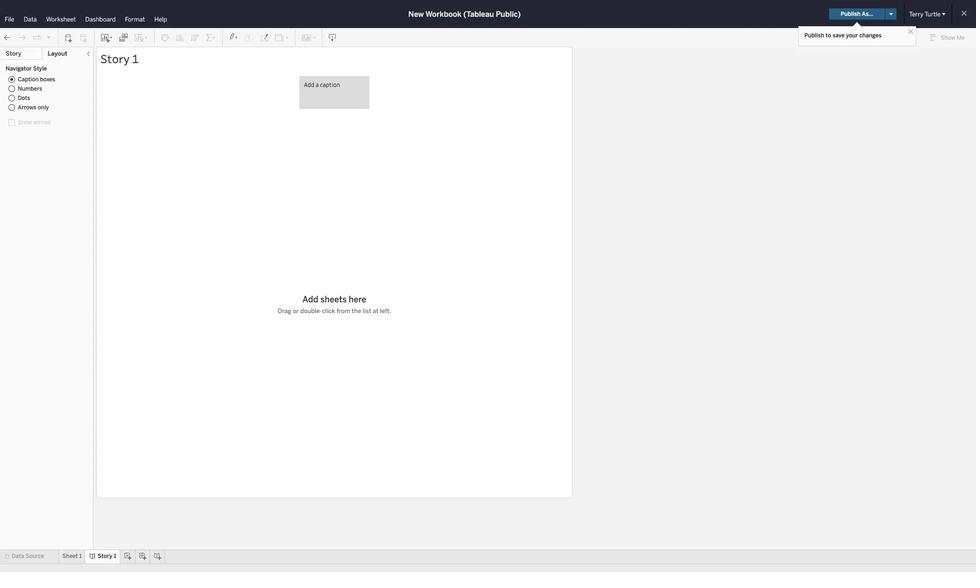 Task type: vqa. For each thing, say whether or not it's contained in the screenshot.
Want to take your data skills to the next level? Connect with the Tableau Community to accelerate your learning. Show me → on the top of the page
no



Task type: locate. For each thing, give the bounding box(es) containing it.
story 1 inside heading
[[101, 51, 139, 66]]

0 vertical spatial story 1
[[101, 51, 139, 66]]

1 vertical spatial data
[[12, 554, 24, 560]]

publish left as...
[[842, 11, 861, 17]]

1 horizontal spatial 1
[[114, 554, 116, 560]]

add sheets here drag or double-click from the list at left.
[[278, 294, 392, 315]]

a
[[316, 81, 319, 88]]

publish
[[842, 11, 861, 17], [805, 32, 825, 39]]

show down arrows
[[18, 119, 32, 126]]

add left a
[[304, 81, 315, 88]]

to
[[826, 32, 832, 39]]

show left me
[[942, 35, 956, 41]]

show me button
[[927, 30, 974, 45]]

story inside heading
[[101, 51, 130, 66]]

0 vertical spatial publish
[[842, 11, 861, 17]]

add
[[304, 81, 315, 88], [303, 294, 319, 305]]

1 right sheet
[[79, 554, 82, 560]]

data for data
[[24, 16, 37, 23]]

story 1 heading
[[101, 51, 569, 67]]

style
[[33, 66, 47, 72]]

story 1 down duplicate image
[[101, 51, 139, 66]]

list
[[363, 308, 372, 315]]

publish inside button
[[842, 11, 861, 17]]

dots
[[18, 95, 30, 102]]

public)
[[496, 10, 521, 18]]

add up double-
[[303, 294, 319, 305]]

me
[[958, 35, 966, 41]]

0 horizontal spatial publish
[[805, 32, 825, 39]]

publish for publish as...
[[842, 11, 861, 17]]

story 1 right sheet 1
[[98, 554, 116, 560]]

highlight image
[[228, 33, 239, 42]]

1 vertical spatial add
[[303, 294, 319, 305]]

2 horizontal spatial 1
[[132, 51, 139, 66]]

format
[[125, 16, 145, 23]]

publish for publish to save your changes
[[805, 32, 825, 39]]

1 vertical spatial publish
[[805, 32, 825, 39]]

swap rows and columns image
[[161, 33, 170, 42]]

add inside add sheets here drag or double-click from the list at left.
[[303, 294, 319, 305]]

data
[[24, 16, 37, 23], [12, 554, 24, 560]]

show for show me
[[942, 35, 956, 41]]

new
[[409, 10, 424, 18]]

left.
[[380, 308, 392, 315]]

data for data source
[[12, 554, 24, 560]]

data up replay animation image
[[24, 16, 37, 23]]

sort descending image
[[191, 33, 200, 42]]

click
[[322, 308, 335, 315]]

0 horizontal spatial 1
[[79, 554, 82, 560]]

changes
[[860, 32, 882, 39]]

show inside show me button
[[942, 35, 956, 41]]

as...
[[863, 11, 874, 17]]

or
[[293, 308, 299, 315]]

1 horizontal spatial publish
[[842, 11, 861, 17]]

show arrows
[[18, 119, 51, 126]]

publish to save your changes
[[805, 32, 882, 39]]

show me
[[942, 35, 966, 41]]

navigator
[[6, 66, 32, 72]]

close image
[[907, 27, 916, 36]]

1 right sheet 1
[[114, 554, 116, 560]]

story right sheet 1
[[98, 554, 113, 560]]

format workbook image
[[260, 33, 269, 42]]

story down duplicate image
[[101, 51, 130, 66]]

caption
[[18, 76, 39, 83]]

1 vertical spatial show
[[18, 119, 32, 126]]

option group
[[6, 75, 88, 112]]

double-
[[301, 308, 322, 315]]

terry turtle
[[910, 11, 941, 18]]

arrows
[[18, 104, 36, 111]]

1 vertical spatial story 1
[[98, 554, 116, 560]]

1
[[132, 51, 139, 66], [79, 554, 82, 560], [114, 554, 116, 560]]

story 1
[[101, 51, 139, 66], [98, 554, 116, 560]]

drag
[[278, 308, 292, 315]]

1 down clear sheet icon
[[132, 51, 139, 66]]

add for sheets
[[303, 294, 319, 305]]

worksheet
[[46, 16, 76, 23]]

show
[[942, 35, 956, 41], [18, 119, 32, 126]]

fit image
[[275, 33, 290, 42]]

0 vertical spatial add
[[304, 81, 315, 88]]

1 horizontal spatial show
[[942, 35, 956, 41]]

0 vertical spatial show
[[942, 35, 956, 41]]

sort ascending image
[[176, 33, 185, 42]]

totals image
[[206, 33, 217, 42]]

option group containing caption boxes
[[6, 75, 88, 112]]

0 horizontal spatial show
[[18, 119, 32, 126]]

show/hide cards image
[[301, 33, 316, 42]]

story up the navigator
[[6, 50, 21, 57]]

0 vertical spatial data
[[24, 16, 37, 23]]

publish left the to
[[805, 32, 825, 39]]

show for show arrows
[[18, 119, 32, 126]]

story
[[6, 50, 21, 57], [101, 51, 130, 66], [98, 554, 113, 560]]

data left source
[[12, 554, 24, 560]]

new workbook (tableau public)
[[409, 10, 521, 18]]



Task type: describe. For each thing, give the bounding box(es) containing it.
new worksheet image
[[100, 33, 113, 42]]

clear sheet image
[[134, 33, 149, 42]]

only
[[38, 104, 49, 111]]

pause auto updates image
[[79, 33, 88, 42]]

arrows
[[33, 119, 51, 126]]

sheets
[[321, 294, 347, 305]]

turtle
[[926, 11, 941, 18]]

replay animation image
[[33, 33, 42, 42]]

publish as...
[[842, 11, 874, 17]]

duplicate image
[[119, 33, 128, 42]]

here
[[349, 294, 367, 305]]

source
[[26, 554, 44, 560]]

new data source image
[[64, 33, 73, 42]]

publish as... button
[[830, 8, 886, 20]]

at
[[373, 308, 379, 315]]

sheet
[[62, 554, 78, 560]]

add for a
[[304, 81, 315, 88]]

help
[[154, 16, 167, 23]]

layout
[[48, 50, 67, 57]]

collapse image
[[86, 51, 91, 57]]

1 inside the story 1 heading
[[132, 51, 139, 66]]

data source
[[12, 554, 44, 560]]

add a caption
[[304, 81, 340, 88]]

sheet 1
[[62, 554, 82, 560]]

navigator style
[[6, 66, 47, 72]]

your
[[847, 32, 859, 39]]

file
[[5, 16, 14, 23]]

from
[[337, 308, 351, 315]]

numbers
[[18, 86, 42, 92]]

(tableau
[[464, 10, 494, 18]]

replay animation image
[[46, 34, 51, 40]]

save
[[833, 32, 845, 39]]

workbook
[[426, 10, 462, 18]]

the
[[352, 308, 361, 315]]

redo image
[[18, 33, 27, 42]]

download image
[[328, 33, 338, 42]]

boxes
[[40, 76, 55, 83]]

terry
[[910, 11, 924, 18]]

dashboard
[[85, 16, 116, 23]]

caption boxes numbers dots arrows only
[[18, 76, 55, 111]]

caption
[[320, 81, 340, 88]]

undo image
[[3, 33, 12, 42]]

show labels image
[[245, 33, 254, 42]]



